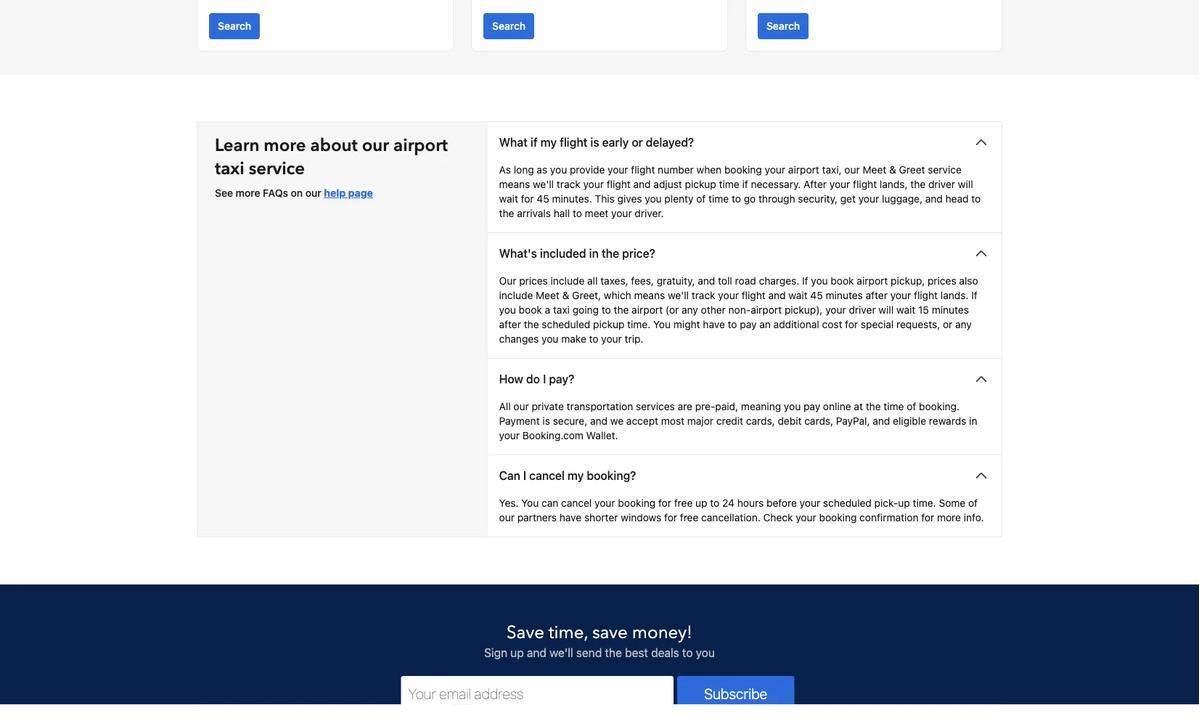Task type: vqa. For each thing, say whether or not it's contained in the screenshot.
Secure,
yes



Task type: locate. For each thing, give the bounding box(es) containing it.
1 horizontal spatial after
[[866, 289, 888, 301]]

0 horizontal spatial i
[[524, 469, 527, 483]]

road
[[735, 275, 756, 287]]

more right learn
[[264, 133, 306, 157]]

0 horizontal spatial track
[[557, 178, 581, 190]]

1 vertical spatial 45
[[811, 289, 823, 301]]

track
[[557, 178, 581, 190], [692, 289, 716, 301]]

for inside our prices include all taxes, fees, gratuity, and toll road charges. if you book airport pickup, prices also include meet & greet, which means we'll track your flight and wait 45 minutes after your flight lands. if you book a taxi going to the airport (or any other non-airport pickup), your driver will wait 15 minutes after the scheduled pickup time. you might have to pay an additional cost for special requests, or any changes you make to your trip.
[[845, 318, 858, 330]]

pickup down the when
[[685, 178, 717, 190]]

will up head
[[958, 178, 974, 190]]

if right what
[[531, 135, 538, 149]]

and inside save time, save money! sign up and we'll send the best deals to you
[[527, 646, 547, 660]]

& inside our prices include all taxes, fees, gratuity, and toll road charges. if you book airport pickup, prices also include meet & greet, which means we'll track your flight and wait 45 minutes after your flight lands. if you book a taxi going to the airport (or any other non-airport pickup), your driver will wait 15 minutes after the scheduled pickup time. you might have to pay an additional cost for special requests, or any changes you make to your trip.
[[562, 289, 570, 301]]

1 vertical spatial we'll
[[668, 289, 689, 301]]

your down toll
[[718, 289, 739, 301]]

1 vertical spatial after
[[499, 318, 521, 330]]

0 vertical spatial minutes
[[826, 289, 863, 301]]

1 vertical spatial &
[[562, 289, 570, 301]]

0 vertical spatial pay
[[740, 318, 757, 330]]

we'll down gratuity,
[[668, 289, 689, 301]]

and down charges.
[[769, 289, 786, 301]]

1 cards, from the left
[[746, 415, 775, 427]]

your up shorter
[[595, 497, 615, 509]]

additional
[[774, 318, 820, 330]]

or right 'requests,'
[[943, 318, 953, 330]]

save
[[507, 621, 545, 644]]

2 vertical spatial of
[[969, 497, 978, 509]]

my left booking?
[[568, 469, 584, 483]]

0 vertical spatial we'll
[[533, 178, 554, 190]]

0 horizontal spatial &
[[562, 289, 570, 301]]

0 horizontal spatial driver
[[849, 304, 876, 316]]

0 vertical spatial of
[[697, 193, 706, 205]]

1 horizontal spatial &
[[890, 164, 897, 176]]

your down payment at left bottom
[[499, 430, 520, 442]]

we'll down time,
[[550, 646, 573, 660]]

1 search from the left
[[218, 20, 251, 32]]

& left the greet,
[[562, 289, 570, 301]]

long
[[514, 164, 534, 176]]

private
[[532, 400, 564, 412]]

flight down road
[[742, 289, 766, 301]]

have inside our prices include all taxes, fees, gratuity, and toll road charges. if you book airport pickup, prices also include meet & greet, which means we'll track your flight and wait 45 minutes after your flight lands. if you book a taxi going to the airport (or any other non-airport pickup), your driver will wait 15 minutes after the scheduled pickup time. you might have to pay an additional cost for special requests, or any changes you make to your trip.
[[703, 318, 725, 330]]

pay left online
[[804, 400, 821, 412]]

1 horizontal spatial search
[[492, 20, 526, 32]]

in inside dropdown button
[[589, 247, 599, 260]]

include
[[551, 275, 585, 287], [499, 289, 533, 301]]

wallet.
[[587, 430, 618, 442]]

1 horizontal spatial booking
[[725, 164, 762, 176]]

3 search button from the left
[[758, 13, 809, 39]]

changes
[[499, 333, 539, 345]]

book
[[831, 275, 854, 287], [519, 304, 542, 316]]

wait up arrivals
[[499, 193, 518, 205]]

of inside yes. you can cancel your booking for free up to 24 hours before your scheduled pick-up time. some of our partners have shorter windows for free cancellation. check your booking confirmation for more info.
[[969, 497, 978, 509]]

0 vertical spatial booking
[[725, 164, 762, 176]]

can i cancel my booking? element
[[488, 496, 1002, 537]]

to down which
[[602, 304, 611, 316]]

price?
[[622, 247, 656, 260]]

you down (or
[[654, 318, 671, 330]]

time. left 'some' at the bottom of the page
[[913, 497, 937, 509]]

up
[[696, 497, 708, 509], [899, 497, 910, 509], [511, 646, 524, 660]]

1 vertical spatial is
[[543, 415, 550, 427]]

pickup inside our prices include all taxes, fees, gratuity, and toll road charges. if you book airport pickup, prices also include meet & greet, which means we'll track your flight and wait 45 minutes after your flight lands. if you book a taxi going to the airport (or any other non-airport pickup), your driver will wait 15 minutes after the scheduled pickup time. you might have to pay an additional cost for special requests, or any changes you make to your trip.
[[593, 318, 625, 330]]

track up minutes.
[[557, 178, 581, 190]]

book up cost
[[831, 275, 854, 287]]

of inside as long as you provide your flight number when booking your airport taxi, our meet & greet service means we'll track your flight and adjust pickup time if necessary. after your flight lands, the driver will wait for 45 minutes. this gives you plenty of time to go through security, get your luggage, and head to the arrivals hall to meet your driver.
[[697, 193, 706, 205]]

to inside yes. you can cancel your booking for free up to 24 hours before your scheduled pick-up time. some of our partners have shorter windows for free cancellation. check your booking confirmation for more info.
[[710, 497, 720, 509]]

1 horizontal spatial if
[[972, 289, 978, 301]]

1 horizontal spatial cards,
[[805, 415, 834, 427]]

scheduled left pick-
[[823, 497, 872, 509]]

your down early
[[608, 164, 629, 176]]

meet inside our prices include all taxes, fees, gratuity, and toll road charges. if you book airport pickup, prices also include meet & greet, which means we'll track your flight and wait 45 minutes after your flight lands. if you book a taxi going to the airport (or any other non-airport pickup), your driver will wait 15 minutes after the scheduled pickup time. you might have to pay an additional cost for special requests, or any changes you make to your trip.
[[536, 289, 560, 301]]

best
[[625, 646, 648, 660]]

if
[[802, 275, 809, 287], [972, 289, 978, 301]]

scheduled inside our prices include all taxes, fees, gratuity, and toll road charges. if you book airport pickup, prices also include meet & greet, which means we'll track your flight and wait 45 minutes after your flight lands. if you book a taxi going to the airport (or any other non-airport pickup), your driver will wait 15 minutes after the scheduled pickup time. you might have to pay an additional cost for special requests, or any changes you make to your trip.
[[542, 318, 591, 330]]

delayed?
[[646, 135, 694, 149]]

taxi right a
[[553, 304, 570, 316]]

1 vertical spatial if
[[743, 178, 748, 190]]

1 vertical spatial have
[[560, 512, 582, 524]]

0 horizontal spatial my
[[541, 135, 557, 149]]

45 inside as long as you provide your flight number when booking your airport taxi, our meet & greet service means we'll track your flight and adjust pickup time if necessary. after your flight lands, the driver will wait for 45 minutes. this gives you plenty of time to go through security, get your luggage, and head to the arrivals hall to meet your driver.
[[537, 193, 550, 205]]

what if my flight is early or delayed? element
[[488, 163, 1002, 232]]

through
[[759, 193, 796, 205]]

sign
[[484, 646, 508, 660]]

2 horizontal spatial of
[[969, 497, 978, 509]]

more down 'some' at the bottom of the page
[[937, 512, 961, 524]]

you inside save time, save money! sign up and we'll send the best deals to you
[[696, 646, 715, 660]]

is left early
[[591, 135, 600, 149]]

1 horizontal spatial of
[[907, 400, 917, 412]]

for right cost
[[845, 318, 858, 330]]

taxi inside the learn more about our airport taxi service see more faqs on our help page
[[215, 156, 244, 180]]

subscribe
[[705, 685, 768, 702]]

pickup down going
[[593, 318, 625, 330]]

cards, down online
[[805, 415, 834, 427]]

can i cancel my booking?
[[499, 469, 636, 483]]

0 horizontal spatial cards,
[[746, 415, 775, 427]]

0 horizontal spatial up
[[511, 646, 524, 660]]

search for second search button from left
[[492, 20, 526, 32]]

taxi up see
[[215, 156, 244, 180]]

booking?
[[587, 469, 636, 483]]

1 horizontal spatial minutes
[[932, 304, 969, 316]]

up inside save time, save money! sign up and we'll send the best deals to you
[[511, 646, 524, 660]]

track up other
[[692, 289, 716, 301]]

search
[[218, 20, 251, 32], [492, 20, 526, 32], [767, 20, 800, 32]]

1 vertical spatial wait
[[789, 289, 808, 301]]

we'll down 'as'
[[533, 178, 554, 190]]

0 vertical spatial i
[[543, 372, 546, 386]]

1 vertical spatial of
[[907, 400, 917, 412]]

0 vertical spatial taxi
[[215, 156, 244, 180]]

to right "deals"
[[683, 646, 693, 660]]

1 vertical spatial scheduled
[[823, 497, 872, 509]]

2 vertical spatial time
[[884, 400, 904, 412]]

time. up trip.
[[628, 318, 651, 330]]

0 vertical spatial have
[[703, 318, 725, 330]]

0 horizontal spatial in
[[589, 247, 599, 260]]

0 horizontal spatial include
[[499, 289, 533, 301]]

our right taxi,
[[845, 164, 860, 176]]

1 horizontal spatial wait
[[789, 289, 808, 301]]

& up lands,
[[890, 164, 897, 176]]

the down save
[[605, 646, 622, 660]]

0 horizontal spatial time.
[[628, 318, 651, 330]]

1 vertical spatial any
[[956, 318, 972, 330]]

in right rewards at the bottom of page
[[970, 415, 978, 427]]

do
[[526, 372, 540, 386]]

2 vertical spatial wait
[[897, 304, 916, 316]]

included
[[540, 247, 586, 260]]

of
[[697, 193, 706, 205], [907, 400, 917, 412], [969, 497, 978, 509]]

to right head
[[972, 193, 981, 205]]

2 vertical spatial booking
[[819, 512, 857, 524]]

we'll inside save time, save money! sign up and we'll send the best deals to you
[[550, 646, 573, 660]]

toll
[[718, 275, 733, 287]]

free left cancellation.
[[680, 512, 699, 524]]

1 vertical spatial time.
[[913, 497, 937, 509]]

2 prices from the left
[[928, 275, 957, 287]]

all
[[499, 400, 511, 412]]

booking.com
[[523, 430, 584, 442]]

if inside as long as you provide your flight number when booking your airport taxi, our meet & greet service means we'll track your flight and adjust pickup time if necessary. after your flight lands, the driver will wait for 45 minutes. this gives you plenty of time to go through security, get your luggage, and head to the arrivals hall to meet your driver.
[[743, 178, 748, 190]]

about
[[310, 133, 358, 157]]

time.
[[628, 318, 651, 330], [913, 497, 937, 509]]

wait inside as long as you provide your flight number when booking your airport taxi, our meet & greet service means we'll track your flight and adjust pickup time if necessary. after your flight lands, the driver will wait for 45 minutes. this gives you plenty of time to go through security, get your luggage, and head to the arrivals hall to meet your driver.
[[499, 193, 518, 205]]

1 horizontal spatial my
[[568, 469, 584, 483]]

if inside what if my flight is early or delayed? dropdown button
[[531, 135, 538, 149]]

2 horizontal spatial search button
[[758, 13, 809, 39]]

cancel up can
[[530, 469, 565, 483]]

arrivals
[[517, 207, 551, 219]]

your up cost
[[826, 304, 846, 316]]

0 vertical spatial free
[[674, 497, 693, 509]]

2 vertical spatial more
[[937, 512, 961, 524]]

money!
[[632, 621, 693, 644]]

0 horizontal spatial after
[[499, 318, 521, 330]]

2 horizontal spatial more
[[937, 512, 961, 524]]

service up head
[[928, 164, 962, 176]]

how do i pay? button
[[488, 359, 1002, 399]]

search for 3rd search button from the right
[[218, 20, 251, 32]]

2 search button from the left
[[484, 13, 535, 39]]

you
[[654, 318, 671, 330], [522, 497, 539, 509]]

you inside all our private transportation services are pre-paid, meaning you pay online at the time of booking. payment is secure, and we accept most major credit cards, debit cards, paypal, and eligible rewards in your booking.com wallet.
[[784, 400, 801, 412]]

1 horizontal spatial search button
[[484, 13, 535, 39]]

flight up the gives
[[607, 178, 631, 190]]

free
[[674, 497, 693, 509], [680, 512, 699, 524]]

credit
[[717, 415, 744, 427]]

wait
[[499, 193, 518, 205], [789, 289, 808, 301], [897, 304, 916, 316]]

1 vertical spatial free
[[680, 512, 699, 524]]

to right make
[[589, 333, 599, 345]]

more right see
[[236, 187, 260, 199]]

cards,
[[746, 415, 775, 427], [805, 415, 834, 427]]

0 vertical spatial if
[[802, 275, 809, 287]]

0 vertical spatial driver
[[929, 178, 956, 190]]

the right at
[[866, 400, 881, 412]]

of up info.
[[969, 497, 978, 509]]

3 search from the left
[[767, 20, 800, 32]]

if down also
[[972, 289, 978, 301]]

faqs
[[263, 187, 288, 199]]

means inside our prices include all taxes, fees, gratuity, and toll road charges. if you book airport pickup, prices also include meet & greet, which means we'll track your flight and wait 45 minutes after your flight lands. if you book a taxi going to the airport (or any other non-airport pickup), your driver will wait 15 minutes after the scheduled pickup time. you might have to pay an additional cost for special requests, or any changes you make to your trip.
[[634, 289, 665, 301]]

1 horizontal spatial pay
[[804, 400, 821, 412]]

cards, down meaning
[[746, 415, 775, 427]]

0 vertical spatial include
[[551, 275, 585, 287]]

you up 'debit'
[[784, 400, 801, 412]]

of right plenty
[[697, 193, 706, 205]]

your left trip.
[[602, 333, 622, 345]]

your down taxi,
[[830, 178, 851, 190]]

0 vertical spatial means
[[499, 178, 530, 190]]

1 vertical spatial pay
[[804, 400, 821, 412]]

and left the eligible
[[873, 415, 891, 427]]

2 cards, from the left
[[805, 415, 834, 427]]

1 horizontal spatial prices
[[928, 275, 957, 287]]

prices right our
[[519, 275, 548, 287]]

1 vertical spatial you
[[522, 497, 539, 509]]

i right do
[[543, 372, 546, 386]]

you left make
[[542, 333, 559, 345]]

wait left 15
[[897, 304, 916, 316]]

1 vertical spatial or
[[943, 318, 953, 330]]

scheduled up make
[[542, 318, 591, 330]]

what if my flight is early or delayed?
[[499, 135, 694, 149]]

0 horizontal spatial pay
[[740, 318, 757, 330]]

the inside all our private transportation services are pre-paid, meaning you pay online at the time of booking. payment is secure, and we accept most major credit cards, debit cards, paypal, and eligible rewards in your booking.com wallet.
[[866, 400, 881, 412]]

minutes down "lands."
[[932, 304, 969, 316]]

meet inside as long as you provide your flight number when booking your airport taxi, our meet & greet service means we'll track your flight and adjust pickup time if necessary. after your flight lands, the driver will wait for 45 minutes. this gives you plenty of time to go through security, get your luggage, and head to the arrivals hall to meet your driver.
[[863, 164, 887, 176]]

45
[[537, 193, 550, 205], [811, 289, 823, 301]]

45 inside our prices include all taxes, fees, gratuity, and toll road charges. if you book airport pickup, prices also include meet & greet, which means we'll track your flight and wait 45 minutes after your flight lands. if you book a taxi going to the airport (or any other non-airport pickup), your driver will wait 15 minutes after the scheduled pickup time. you might have to pay an additional cost for special requests, or any changes you make to your trip.
[[811, 289, 823, 301]]

time
[[719, 178, 740, 190], [709, 193, 729, 205], [884, 400, 904, 412]]

1 vertical spatial pickup
[[593, 318, 625, 330]]

booking left "confirmation" in the bottom right of the page
[[819, 512, 857, 524]]

pay
[[740, 318, 757, 330], [804, 400, 821, 412]]

requests,
[[897, 318, 941, 330]]

1 horizontal spatial track
[[692, 289, 716, 301]]

meet
[[863, 164, 887, 176], [536, 289, 560, 301]]

1 vertical spatial booking
[[618, 497, 656, 509]]

1 vertical spatial book
[[519, 304, 542, 316]]

0 horizontal spatial search
[[218, 20, 251, 32]]

booking down what if my flight is early or delayed? dropdown button
[[725, 164, 762, 176]]

flight up the get
[[853, 178, 877, 190]]

major
[[688, 415, 714, 427]]

0 horizontal spatial meet
[[536, 289, 560, 301]]

greet,
[[572, 289, 601, 301]]

have down other
[[703, 318, 725, 330]]

any
[[682, 304, 698, 316], [956, 318, 972, 330]]

go
[[744, 193, 756, 205]]

0 horizontal spatial 45
[[537, 193, 550, 205]]

0 vertical spatial will
[[958, 178, 974, 190]]

your down pickup,
[[891, 289, 912, 301]]

track inside our prices include all taxes, fees, gratuity, and toll road charges. if you book airport pickup, prices also include meet & greet, which means we'll track your flight and wait 45 minutes after your flight lands. if you book a taxi going to the airport (or any other non-airport pickup), your driver will wait 15 minutes after the scheduled pickup time. you might have to pay an additional cost for special requests, or any changes you make to your trip.
[[692, 289, 716, 301]]

1 vertical spatial include
[[499, 289, 533, 301]]

2 horizontal spatial search
[[767, 20, 800, 32]]

up right sign
[[511, 646, 524, 660]]

driver up special
[[849, 304, 876, 316]]

yes.
[[499, 497, 519, 509]]

driver up head
[[929, 178, 956, 190]]

other
[[701, 304, 726, 316]]

2 horizontal spatial wait
[[897, 304, 916, 316]]

the
[[911, 178, 926, 190], [499, 207, 514, 219], [602, 247, 619, 260], [614, 304, 629, 316], [524, 318, 539, 330], [866, 400, 881, 412], [605, 646, 622, 660]]

meaning
[[741, 400, 781, 412]]

cancel right can
[[561, 497, 592, 509]]

1 vertical spatial more
[[236, 187, 260, 199]]

some
[[939, 497, 966, 509]]

1 horizontal spatial i
[[543, 372, 546, 386]]

i right can
[[524, 469, 527, 483]]

0 horizontal spatial wait
[[499, 193, 518, 205]]

booking
[[725, 164, 762, 176], [618, 497, 656, 509], [819, 512, 857, 524]]

track inside as long as you provide your flight number when booking your airport taxi, our meet & greet service means we'll track your flight and adjust pickup time if necessary. after your flight lands, the driver will wait for 45 minutes. this gives you plenty of time to go through security, get your luggage, and head to the arrivals hall to meet your driver.
[[557, 178, 581, 190]]

number
[[658, 164, 694, 176]]

1 horizontal spatial pickup
[[685, 178, 717, 190]]

flight up provide
[[560, 135, 588, 149]]

minutes
[[826, 289, 863, 301], [932, 304, 969, 316]]

1 horizontal spatial service
[[928, 164, 962, 176]]

the down greet
[[911, 178, 926, 190]]

in inside all our private transportation services are pre-paid, meaning you pay online at the time of booking. payment is secure, and we accept most major credit cards, debit cards, paypal, and eligible rewards in your booking.com wallet.
[[970, 415, 978, 427]]

fees,
[[631, 275, 654, 287]]

include down our
[[499, 289, 533, 301]]

driver inside as long as you provide your flight number when booking your airport taxi, our meet & greet service means we'll track your flight and adjust pickup time if necessary. after your flight lands, the driver will wait for 45 minutes. this gives you plenty of time to go through security, get your luggage, and head to the arrivals hall to meet your driver.
[[929, 178, 956, 190]]

0 vertical spatial after
[[866, 289, 888, 301]]

pickup,
[[891, 275, 925, 287]]

0 horizontal spatial scheduled
[[542, 318, 591, 330]]

0 horizontal spatial book
[[519, 304, 542, 316]]

2 search from the left
[[492, 20, 526, 32]]

1 vertical spatial minutes
[[932, 304, 969, 316]]

0 vertical spatial you
[[654, 318, 671, 330]]

eligible
[[893, 415, 927, 427]]

get
[[841, 193, 856, 205]]

if
[[531, 135, 538, 149], [743, 178, 748, 190]]

24
[[723, 497, 735, 509]]

1 horizontal spatial more
[[264, 133, 306, 157]]

have inside yes. you can cancel your booking for free up to 24 hours before your scheduled pick-up time. some of our partners have shorter windows for free cancellation. check your booking confirmation for more info.
[[560, 512, 582, 524]]

my
[[541, 135, 557, 149], [568, 469, 584, 483]]

cancel inside yes. you can cancel your booking for free up to 24 hours before your scheduled pick-up time. some of our partners have shorter windows for free cancellation. check your booking confirmation for more info.
[[561, 497, 592, 509]]

search for 1st search button from the right
[[767, 20, 800, 32]]

time inside all our private transportation services are pre-paid, meaning you pay online at the time of booking. payment is secure, and we accept most major credit cards, debit cards, paypal, and eligible rewards in your booking.com wallet.
[[884, 400, 904, 412]]

0 vertical spatial &
[[890, 164, 897, 176]]

45 up the pickup), at the right top of page
[[811, 289, 823, 301]]

1 horizontal spatial you
[[654, 318, 671, 330]]

greet
[[899, 164, 926, 176]]

i inside the can i cancel my booking? dropdown button
[[524, 469, 527, 483]]

and left head
[[926, 193, 943, 205]]

service
[[249, 156, 305, 180], [928, 164, 962, 176]]

1 search button from the left
[[209, 13, 260, 39]]

0 vertical spatial my
[[541, 135, 557, 149]]

taxi
[[215, 156, 244, 180], [553, 304, 570, 316]]

for right "confirmation" in the bottom right of the page
[[922, 512, 935, 524]]

have left shorter
[[560, 512, 582, 524]]

services
[[636, 400, 675, 412]]

0 horizontal spatial have
[[560, 512, 582, 524]]

paypal,
[[836, 415, 870, 427]]

airport
[[394, 133, 448, 157], [789, 164, 820, 176], [857, 275, 888, 287], [632, 304, 663, 316], [751, 304, 782, 316]]

1 horizontal spatial is
[[591, 135, 600, 149]]

1 vertical spatial meet
[[536, 289, 560, 301]]

free left 24
[[674, 497, 693, 509]]

more
[[264, 133, 306, 157], [236, 187, 260, 199], [937, 512, 961, 524]]

cancel inside dropdown button
[[530, 469, 565, 483]]

prices up "lands."
[[928, 275, 957, 287]]

after up changes
[[499, 318, 521, 330]]

0 vertical spatial meet
[[863, 164, 887, 176]]

in up "all"
[[589, 247, 599, 260]]

if up go
[[743, 178, 748, 190]]

to left 24
[[710, 497, 720, 509]]

service inside as long as you provide your flight number when booking your airport taxi, our meet & greet service means we'll track your flight and adjust pickup time if necessary. after your flight lands, the driver will wait for 45 minutes. this gives you plenty of time to go through security, get your luggage, and head to the arrivals hall to meet your driver.
[[928, 164, 962, 176]]

is inside dropdown button
[[591, 135, 600, 149]]

0 horizontal spatial service
[[249, 156, 305, 180]]

my up 'as'
[[541, 135, 557, 149]]

lands,
[[880, 178, 908, 190]]



Task type: describe. For each thing, give the bounding box(es) containing it.
partners
[[518, 512, 557, 524]]

the up changes
[[524, 318, 539, 330]]

1 horizontal spatial include
[[551, 275, 585, 287]]

help
[[324, 187, 346, 199]]

your inside all our private transportation services are pre-paid, meaning you pay online at the time of booking. payment is secure, and we accept most major credit cards, debit cards, paypal, and eligible rewards in your booking.com wallet.
[[499, 430, 520, 442]]

how
[[499, 372, 523, 386]]

0 horizontal spatial any
[[682, 304, 698, 316]]

to down non-
[[728, 318, 737, 330]]

minutes.
[[552, 193, 592, 205]]

most
[[661, 415, 685, 427]]

might
[[674, 318, 700, 330]]

save time, save money! sign up and we'll send the best deals to you
[[484, 621, 715, 660]]

and left toll
[[698, 275, 715, 287]]

taxi inside our prices include all taxes, fees, gratuity, and toll road charges. if you book airport pickup, prices also include meet & greet, which means we'll track your flight and wait 45 minutes after your flight lands. if you book a taxi going to the airport (or any other non-airport pickup), your driver will wait 15 minutes after the scheduled pickup time. you might have to pay an additional cost for special requests, or any changes you make to your trip.
[[553, 304, 570, 316]]

0 vertical spatial time
[[719, 178, 740, 190]]

0 horizontal spatial booking
[[618, 497, 656, 509]]

will inside as long as you provide your flight number when booking your airport taxi, our meet & greet service means we'll track your flight and adjust pickup time if necessary. after your flight lands, the driver will wait for 45 minutes. this gives you plenty of time to go through security, get your luggage, and head to the arrivals hall to meet your driver.
[[958, 178, 974, 190]]

are
[[678, 400, 693, 412]]

2 horizontal spatial up
[[899, 497, 910, 509]]

and up the gives
[[634, 178, 651, 190]]

how do i pay? element
[[488, 399, 1002, 455]]

all our private transportation services are pre-paid, meaning you pay online at the time of booking. payment is secure, and we accept most major credit cards, debit cards, paypal, and eligible rewards in your booking.com wallet.
[[499, 400, 978, 442]]

your right the get
[[859, 193, 880, 205]]

on
[[291, 187, 303, 199]]

i inside how do i pay? dropdown button
[[543, 372, 546, 386]]

our right on
[[306, 187, 321, 199]]

1 vertical spatial my
[[568, 469, 584, 483]]

time. inside our prices include all taxes, fees, gratuity, and toll road charges. if you book airport pickup, prices also include meet & greet, which means we'll track your flight and wait 45 minutes after your flight lands. if you book a taxi going to the airport (or any other non-airport pickup), your driver will wait 15 minutes after the scheduled pickup time. you might have to pay an additional cost for special requests, or any changes you make to your trip.
[[628, 318, 651, 330]]

meet
[[585, 207, 609, 219]]

non-
[[729, 304, 751, 316]]

0 horizontal spatial minutes
[[826, 289, 863, 301]]

or inside dropdown button
[[632, 135, 643, 149]]

driver.
[[635, 207, 664, 219]]

paid,
[[716, 400, 739, 412]]

this
[[595, 193, 615, 205]]

you inside yes. you can cancel your booking for free up to 24 hours before your scheduled pick-up time. some of our partners have shorter windows for free cancellation. check your booking confirmation for more info.
[[522, 497, 539, 509]]

which
[[604, 289, 632, 301]]

how do i pay?
[[499, 372, 575, 386]]

save
[[592, 621, 628, 644]]

learn
[[215, 133, 260, 157]]

our inside all our private transportation services are pre-paid, meaning you pay online at the time of booking. payment is secure, and we accept most major credit cards, debit cards, paypal, and eligible rewards in your booking.com wallet.
[[514, 400, 529, 412]]

taxi,
[[822, 164, 842, 176]]

& inside as long as you provide your flight number when booking your airport taxi, our meet & greet service means we'll track your flight and adjust pickup time if necessary. after your flight lands, the driver will wait for 45 minutes. this gives you plenty of time to go through security, get your luggage, and head to the arrivals hall to meet your driver.
[[890, 164, 897, 176]]

luggage,
[[882, 193, 923, 205]]

0 vertical spatial more
[[264, 133, 306, 157]]

after
[[804, 178, 827, 190]]

hall
[[554, 207, 570, 219]]

the inside save time, save money! sign up and we'll send the best deals to you
[[605, 646, 622, 660]]

provide
[[570, 164, 605, 176]]

what's included in the price? element
[[488, 274, 1002, 358]]

0 horizontal spatial more
[[236, 187, 260, 199]]

special
[[861, 318, 894, 330]]

you up driver.
[[645, 193, 662, 205]]

pickup inside as long as you provide your flight number when booking your airport taxi, our meet & greet service means we'll track your flight and adjust pickup time if necessary. after your flight lands, the driver will wait for 45 minutes. this gives you plenty of time to go through security, get your luggage, and head to the arrivals hall to meet your driver.
[[685, 178, 717, 190]]

pay?
[[549, 372, 575, 386]]

early
[[603, 135, 629, 149]]

Your email address email field
[[401, 676, 674, 705]]

your down provide
[[583, 178, 604, 190]]

check
[[764, 512, 793, 524]]

at
[[854, 400, 863, 412]]

driver inside our prices include all taxes, fees, gratuity, and toll road charges. if you book airport pickup, prices also include meet & greet, which means we'll track your flight and wait 45 minutes after your flight lands. if you book a taxi going to the airport (or any other non-airport pickup), your driver will wait 15 minutes after the scheduled pickup time. you might have to pay an additional cost for special requests, or any changes you make to your trip.
[[849, 304, 876, 316]]

1 vertical spatial time
[[709, 193, 729, 205]]

yes. you can cancel your booking for free up to 24 hours before your scheduled pick-up time. some of our partners have shorter windows for free cancellation. check your booking confirmation for more info.
[[499, 497, 984, 524]]

our prices include all taxes, fees, gratuity, and toll road charges. if you book airport pickup, prices also include meet & greet, which means we'll track your flight and wait 45 minutes after your flight lands. if you book a taxi going to the airport (or any other non-airport pickup), your driver will wait 15 minutes after the scheduled pickup time. you might have to pay an additional cost for special requests, or any changes you make to your trip.
[[499, 275, 979, 345]]

shorter
[[585, 512, 618, 524]]

flight up adjust
[[631, 164, 655, 176]]

help page link
[[324, 187, 373, 199]]

pay inside all our private transportation services are pre-paid, meaning you pay online at the time of booking. payment is secure, and we accept most major credit cards, debit cards, paypal, and eligible rewards in your booking.com wallet.
[[804, 400, 821, 412]]

15
[[919, 304, 929, 316]]

means inside as long as you provide your flight number when booking your airport taxi, our meet & greet service means we'll track your flight and adjust pickup time if necessary. after your flight lands, the driver will wait for 45 minutes. this gives you plenty of time to go through security, get your luggage, and head to the arrivals hall to meet your driver.
[[499, 178, 530, 190]]

for inside as long as you provide your flight number when booking your airport taxi, our meet & greet service means we'll track your flight and adjust pickup time if necessary. after your flight lands, the driver will wait for 45 minutes. this gives you plenty of time to go through security, get your luggage, and head to the arrivals hall to meet your driver.
[[521, 193, 534, 205]]

can
[[542, 497, 559, 509]]

pickup),
[[785, 304, 823, 316]]

head
[[946, 193, 969, 205]]

accept
[[627, 415, 659, 427]]

your up the necessary.
[[765, 164, 786, 176]]

subscribe button
[[678, 676, 795, 705]]

for right windows
[[665, 512, 678, 524]]

pay inside our prices include all taxes, fees, gratuity, and toll road charges. if you book airport pickup, prices also include meet & greet, which means we'll track your flight and wait 45 minutes after your flight lands. if you book a taxi going to the airport (or any other non-airport pickup), your driver will wait 15 minutes after the scheduled pickup time. you might have to pay an additional cost for special requests, or any changes you make to your trip.
[[740, 318, 757, 330]]

(or
[[666, 304, 679, 316]]

booking inside as long as you provide your flight number when booking your airport taxi, our meet & greet service means we'll track your flight and adjust pickup time if necessary. after your flight lands, the driver will wait for 45 minutes. this gives you plenty of time to go through security, get your luggage, and head to the arrivals hall to meet your driver.
[[725, 164, 762, 176]]

lands.
[[941, 289, 969, 301]]

what
[[499, 135, 528, 149]]

flight inside dropdown button
[[560, 135, 588, 149]]

the down which
[[614, 304, 629, 316]]

debit
[[778, 415, 802, 427]]

we
[[611, 415, 624, 427]]

you down our
[[499, 304, 516, 316]]

to left go
[[732, 193, 741, 205]]

what's
[[499, 247, 537, 260]]

our inside yes. you can cancel your booking for free up to 24 hours before your scheduled pick-up time. some of our partners have shorter windows for free cancellation. check your booking confirmation for more info.
[[499, 512, 515, 524]]

secure,
[[553, 415, 588, 427]]

the left arrivals
[[499, 207, 514, 219]]

plenty
[[665, 193, 694, 205]]

what if my flight is early or delayed? button
[[488, 122, 1002, 163]]

the inside dropdown button
[[602, 247, 619, 260]]

charges.
[[759, 275, 800, 287]]

our inside as long as you provide your flight number when booking your airport taxi, our meet & greet service means we'll track your flight and adjust pickup time if necessary. after your flight lands, the driver will wait for 45 minutes. this gives you plenty of time to go through security, get your luggage, and head to the arrivals hall to meet your driver.
[[845, 164, 860, 176]]

pick-
[[875, 497, 899, 509]]

gratuity,
[[657, 275, 695, 287]]

when
[[697, 164, 722, 176]]

all
[[588, 275, 598, 287]]

what's included in the price? button
[[488, 233, 1002, 274]]

we'll inside as long as you provide your flight number when booking your airport taxi, our meet & greet service means we'll track your flight and adjust pickup time if necessary. after your flight lands, the driver will wait for 45 minutes. this gives you plenty of time to go through security, get your luggage, and head to the arrivals hall to meet your driver.
[[533, 178, 554, 190]]

learn more about our airport taxi service see more faqs on our help page
[[215, 133, 448, 199]]

1 horizontal spatial any
[[956, 318, 972, 330]]

or inside our prices include all taxes, fees, gratuity, and toll road charges. if you book airport pickup, prices also include meet & greet, which means we'll track your flight and wait 45 minutes after your flight lands. if you book a taxi going to the airport (or any other non-airport pickup), your driver will wait 15 minutes after the scheduled pickup time. you might have to pay an additional cost for special requests, or any changes you make to your trip.
[[943, 318, 953, 330]]

our right about
[[362, 133, 389, 157]]

service inside the learn more about our airport taxi service see more faqs on our help page
[[249, 156, 305, 180]]

see
[[215, 187, 233, 199]]

and down transportation
[[590, 415, 608, 427]]

to inside save time, save money! sign up and we'll send the best deals to you
[[683, 646, 693, 660]]

online
[[823, 400, 852, 412]]

we'll inside our prices include all taxes, fees, gratuity, and toll road charges. if you book airport pickup, prices also include meet & greet, which means we'll track your flight and wait 45 minutes after your flight lands. if you book a taxi going to the airport (or any other non-airport pickup), your driver will wait 15 minutes after the scheduled pickup time. you might have to pay an additional cost for special requests, or any changes you make to your trip.
[[668, 289, 689, 301]]

confirmation
[[860, 512, 919, 524]]

security,
[[798, 193, 838, 205]]

time,
[[549, 621, 588, 644]]

necessary.
[[751, 178, 801, 190]]

0 horizontal spatial if
[[802, 275, 809, 287]]

pre-
[[695, 400, 716, 412]]

is inside all our private transportation services are pre-paid, meaning you pay online at the time of booking. payment is secure, and we accept most major credit cards, debit cards, paypal, and eligible rewards in your booking.com wallet.
[[543, 415, 550, 427]]

0 vertical spatial book
[[831, 275, 854, 287]]

your right check
[[796, 512, 817, 524]]

1 vertical spatial if
[[972, 289, 978, 301]]

you inside our prices include all taxes, fees, gratuity, and toll road charges. if you book airport pickup, prices also include meet & greet, which means we'll track your flight and wait 45 minutes after your flight lands. if you book a taxi going to the airport (or any other non-airport pickup), your driver will wait 15 minutes after the scheduled pickup time. you might have to pay an additional cost for special requests, or any changes you make to your trip.
[[654, 318, 671, 330]]

to down minutes.
[[573, 207, 582, 219]]

of inside all our private transportation services are pre-paid, meaning you pay online at the time of booking. payment is secure, and we accept most major credit cards, debit cards, paypal, and eligible rewards in your booking.com wallet.
[[907, 400, 917, 412]]

payment
[[499, 415, 540, 427]]

can
[[499, 469, 521, 483]]

gives
[[618, 193, 642, 205]]

will inside our prices include all taxes, fees, gratuity, and toll road charges. if you book airport pickup, prices also include meet & greet, which means we'll track your flight and wait 45 minutes after your flight lands. if you book a taxi going to the airport (or any other non-airport pickup), your driver will wait 15 minutes after the scheduled pickup time. you might have to pay an additional cost for special requests, or any changes you make to your trip.
[[879, 304, 894, 316]]

scheduled inside yes. you can cancel your booking for free up to 24 hours before your scheduled pick-up time. some of our partners have shorter windows for free cancellation. check your booking confirmation for more info.
[[823, 497, 872, 509]]

time. inside yes. you can cancel your booking for free up to 24 hours before your scheduled pick-up time. some of our partners have shorter windows for free cancellation. check your booking confirmation for more info.
[[913, 497, 937, 509]]

for up windows
[[659, 497, 672, 509]]

you up the pickup), at the right top of page
[[811, 275, 828, 287]]

what's included in the price?
[[499, 247, 656, 260]]

flight up 15
[[914, 289, 938, 301]]

page
[[348, 187, 373, 199]]

as long as you provide your flight number when booking your airport taxi, our meet & greet service means we'll track your flight and adjust pickup time if necessary. after your flight lands, the driver will wait for 45 minutes. this gives you plenty of time to go through security, get your luggage, and head to the arrivals hall to meet your driver.
[[499, 164, 981, 219]]

deals
[[651, 646, 680, 660]]

hours
[[738, 497, 764, 509]]

airport inside as long as you provide your flight number when booking your airport taxi, our meet & greet service means we'll track your flight and adjust pickup time if necessary. after your flight lands, the driver will wait for 45 minutes. this gives you plenty of time to go through security, get your luggage, and head to the arrivals hall to meet your driver.
[[789, 164, 820, 176]]

our
[[499, 275, 517, 287]]

1 prices from the left
[[519, 275, 548, 287]]

an
[[760, 318, 771, 330]]

you right 'as'
[[550, 164, 567, 176]]

1 horizontal spatial up
[[696, 497, 708, 509]]

airport inside the learn more about our airport taxi service see more faqs on our help page
[[394, 133, 448, 157]]

more inside yes. you can cancel your booking for free up to 24 hours before your scheduled pick-up time. some of our partners have shorter windows for free cancellation. check your booking confirmation for more info.
[[937, 512, 961, 524]]

your right before
[[800, 497, 821, 509]]

your down the gives
[[612, 207, 632, 219]]

going
[[573, 304, 599, 316]]



